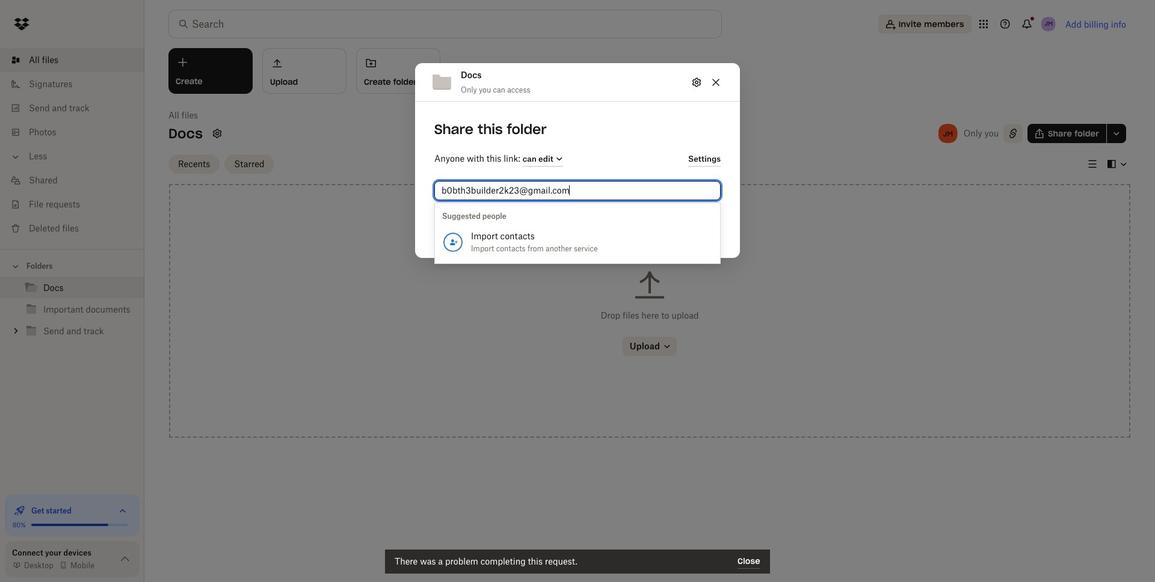 Task type: locate. For each thing, give the bounding box(es) containing it.
list item
[[0, 48, 144, 72]]

less image
[[10, 151, 22, 163]]

dropbox image
[[10, 12, 34, 36]]

list
[[0, 41, 144, 249]]

alert
[[385, 550, 771, 574]]

group
[[0, 275, 144, 352]]

option
[[435, 226, 721, 259]]

Add an email or name text field
[[442, 184, 714, 197]]

sharing modal dialog
[[415, 63, 740, 354]]



Task type: describe. For each thing, give the bounding box(es) containing it.
option inside sharing modal dialog
[[435, 226, 721, 259]]



Task type: vqa. For each thing, say whether or not it's contained in the screenshot.
folder. at the bottom left
no



